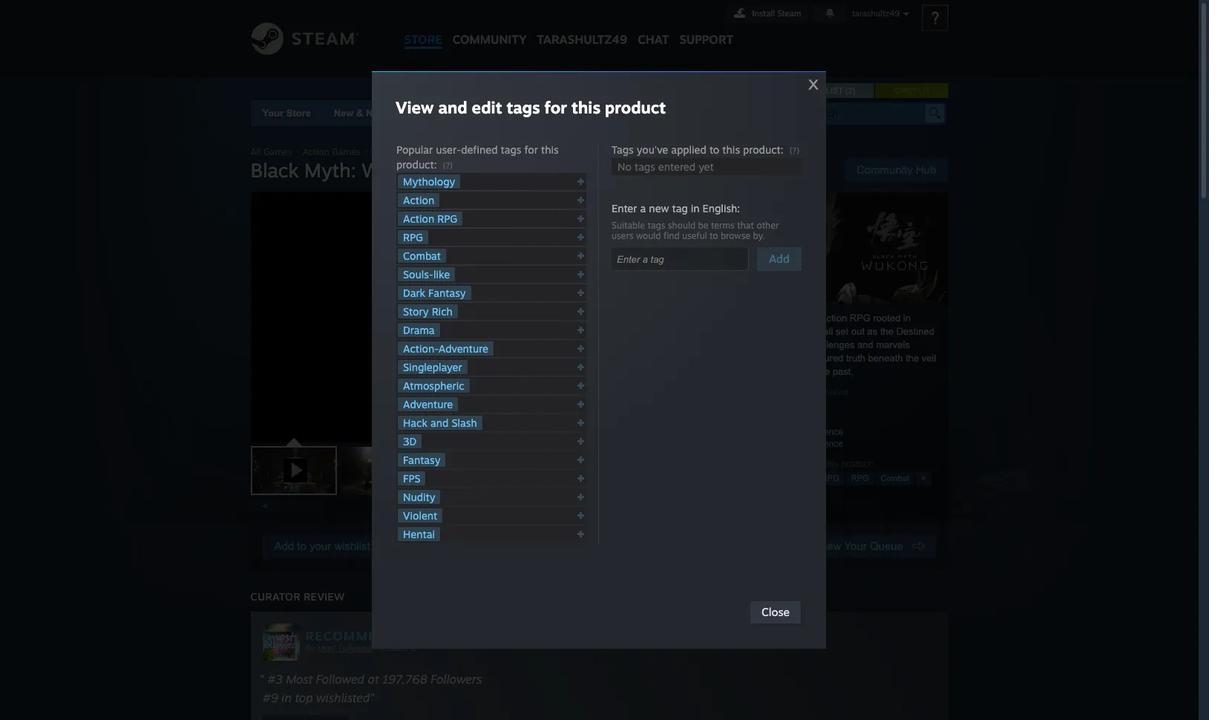 Task type: describe. For each thing, give the bounding box(es) containing it.
1
[[922, 86, 927, 95]]

browse
[[721, 230, 751, 241]]

applied
[[672, 143, 707, 156]]

in for " #3 most followed at 197,768 followers #9 in top wishlisted"
[[282, 691, 292, 706]]

0 horizontal spatial (?)
[[443, 160, 453, 171]]

souls-
[[403, 268, 434, 281]]

the down 'rooted'
[[881, 326, 894, 337]]

cart
[[895, 86, 917, 95]]

tags inside tags you've applied to this product: (?) no tags entered yet
[[635, 160, 656, 173]]

search text field
[[807, 104, 922, 123]]

past.
[[833, 366, 854, 377]]

by.
[[754, 230, 766, 241]]

install
[[753, 8, 776, 19]]

dark fantasy
[[403, 287, 466, 299]]

store
[[404, 32, 442, 47]]

tag
[[673, 202, 688, 215]]

combat for the right combat link
[[881, 474, 910, 483]]

mythology link
[[398, 175, 461, 189]]

suitable
[[612, 220, 646, 231]]

fps link
[[398, 472, 426, 486]]

1 vertical spatial no
[[785, 387, 797, 397]]

new
[[334, 108, 354, 119]]

like
[[434, 268, 450, 281]]

this down points shop 'link' on the left top of the page
[[541, 143, 559, 156]]

black myth: wukong
[[251, 158, 437, 182]]

destined
[[897, 326, 935, 337]]

1 horizontal spatial defined
[[762, 459, 791, 469]]

hentai
[[403, 528, 435, 541]]

1 > from the left
[[295, 146, 300, 157]]

chat link
[[633, 0, 675, 51]]

labs link
[[632, 100, 678, 126]]

to down chinese
[[729, 339, 737, 351]]

enter
[[612, 202, 638, 215]]

&
[[357, 108, 363, 119]]

new
[[649, 202, 670, 215]]

combat for the left combat link
[[403, 250, 441, 262]]

8
[[412, 643, 417, 654]]

( for 1
[[920, 86, 922, 95]]

action up black myth: wukong
[[303, 146, 330, 157]]

truth
[[847, 353, 866, 364]]

community hub link
[[845, 158, 949, 182]]

news
[[595, 108, 620, 119]]

shop
[[547, 108, 571, 119]]

out
[[852, 326, 865, 337]]

veil
[[922, 353, 937, 364]]

action link
[[398, 193, 440, 207]]

queue
[[871, 540, 904, 553]]

black for black myth: wukong is an action rpg rooted in chinese mythology. you shall set out as the destined one to venture into the challenges and marvels ahead, to uncover the obscured truth beneath the veil of a glorious legend from the past.
[[708, 313, 732, 324]]

to up glorious at the bottom right
[[740, 353, 749, 364]]

hack and slash
[[403, 417, 477, 429]]

user
[[799, 387, 817, 397]]

close
[[762, 605, 790, 619]]

ahead,
[[708, 353, 738, 364]]

2 game from the top
[[785, 439, 810, 449]]

recommended by most followed october 8
[[306, 628, 417, 654]]

to inside enter a new tag in english: suitable tags should be terms that other users would find useful to browse by.
[[710, 230, 719, 241]]

action
[[822, 313, 848, 324]]

an
[[808, 313, 819, 324]]

legend
[[764, 366, 793, 377]]

0 vertical spatial popular user-defined tags for this product:
[[397, 143, 559, 171]]

community hub
[[857, 163, 937, 176]]

the left 'veil'
[[906, 353, 920, 364]]

0 horizontal spatial defined
[[461, 143, 498, 156]]

points
[[515, 108, 544, 119]]

glorious
[[727, 366, 761, 377]]

0 horizontal spatial action rpg link
[[398, 212, 463, 226]]

1 horizontal spatial rpg link
[[847, 472, 875, 486]]

add to your wishlist
[[274, 540, 370, 553]]

action games link
[[303, 146, 361, 157]]

1 horizontal spatial your
[[845, 540, 867, 553]]

in inside enter a new tag in english: suitable tags should be terms that other users would find useful to browse by.
[[691, 202, 700, 215]]

and for edit
[[439, 97, 468, 117]]

black for black myth: wukong
[[251, 158, 299, 182]]

view your queue
[[818, 540, 913, 553]]

0 vertical spatial black
[[371, 146, 394, 157]]

as
[[868, 326, 878, 337]]

"
[[260, 672, 264, 687]]

1 vertical spatial adventure
[[403, 398, 453, 411]]

game science game science
[[785, 427, 844, 449]]

2 game science link from the top
[[785, 439, 844, 449]]

+
[[922, 474, 927, 483]]

2 games from the left
[[332, 146, 361, 157]]

follow
[[397, 540, 429, 553]]

2 horizontal spatial for
[[813, 459, 823, 469]]

obscured
[[804, 353, 844, 364]]

0 horizontal spatial action rpg
[[403, 212, 458, 225]]

tags left the shop
[[507, 97, 540, 117]]

that
[[738, 220, 755, 231]]

2 vertical spatial product:
[[842, 459, 874, 469]]

1 vertical spatial user-
[[741, 459, 762, 469]]

store
[[287, 108, 311, 119]]

0 horizontal spatial product:
[[397, 158, 437, 171]]

Enter a tag text field
[[617, 250, 744, 269]]

your store link
[[263, 108, 311, 119]]

beneath
[[869, 353, 904, 364]]

yet
[[699, 160, 714, 173]]

1 vertical spatial fantasy
[[403, 454, 441, 466]]

tags down game science game science
[[793, 459, 810, 469]]

0 horizontal spatial rpg link
[[398, 230, 429, 244]]

wishlist
[[335, 540, 370, 553]]

reviews
[[819, 387, 849, 397]]

venture
[[740, 339, 772, 351]]

product: inside tags you've applied to this product: (?) no tags entered yet
[[744, 143, 784, 156]]

install steam
[[753, 8, 802, 19]]

1 vertical spatial tarashultz49
[[537, 32, 628, 47]]

steam
[[778, 8, 802, 19]]

souls-like
[[403, 268, 450, 281]]

challenges
[[809, 339, 855, 351]]

chinese
[[708, 326, 744, 337]]

myth: for black myth: wukong is an action rpg rooted in chinese mythology. you shall set out as the destined one to venture into the challenges and marvels ahead, to uncover the obscured truth beneath the veil of a glorious legend from the past.
[[735, 313, 758, 324]]

1 horizontal spatial popular
[[708, 459, 739, 469]]

this inside tags you've applied to this product: (?) no tags entered yet
[[723, 143, 741, 156]]

the up from
[[788, 353, 802, 364]]

most for recommended
[[318, 643, 337, 654]]

new & noteworthy link
[[334, 108, 419, 119]]

adventure link
[[398, 397, 458, 412]]

(?) inside tags you've applied to this product: (?) no tags entered yet
[[790, 146, 800, 156]]

) for 2
[[853, 86, 856, 95]]

most followed link
[[318, 643, 372, 654]]

of
[[708, 366, 716, 377]]

view and edit tags for this product
[[396, 97, 666, 117]]

2 > from the left
[[363, 146, 369, 157]]

0 vertical spatial myth:
[[396, 146, 420, 157]]

violent link
[[398, 509, 443, 523]]

tags you've applied to this product: (?) no tags entered yet
[[612, 143, 800, 173]]

entered
[[659, 160, 696, 173]]

english:
[[703, 202, 741, 215]]

1 horizontal spatial combat link
[[876, 472, 915, 486]]

wukong for black myth: wukong is an action rpg rooted in chinese mythology. you shall set out as the destined one to venture into the challenges and marvels ahead, to uncover the obscured truth beneath the veil of a glorious legend from the past.
[[761, 313, 796, 324]]

wishlist
[[805, 86, 844, 95]]



Task type: vqa. For each thing, say whether or not it's contained in the screenshot.
the top Game
yes



Task type: locate. For each thing, give the bounding box(es) containing it.
0 vertical spatial view
[[396, 97, 434, 117]]

( for 2
[[846, 86, 849, 95]]

news link
[[583, 100, 632, 126]]

categories link
[[442, 108, 492, 119]]

0 vertical spatial adventure
[[439, 342, 489, 355]]

your left queue
[[845, 540, 867, 553]]

for right points
[[545, 97, 568, 117]]

points shop
[[515, 108, 571, 119]]

0 horizontal spatial (
[[846, 86, 849, 95]]

tags inside enter a new tag in english: suitable tags should be terms that other users would find useful to browse by.
[[648, 220, 666, 231]]

to right be
[[710, 230, 719, 241]]

find
[[664, 230, 680, 241]]

1 horizontal spatial popular user-defined tags for this product:
[[708, 459, 874, 469]]

followers
[[431, 672, 482, 687]]

0 vertical spatial no
[[618, 160, 632, 173]]

0 vertical spatial game
[[785, 427, 810, 438]]

a left new
[[641, 202, 646, 215]]

rpg inside black myth: wukong is an action rpg rooted in chinese mythology. you shall set out as the destined one to venture into the challenges and marvels ahead, to uncover the obscured truth beneath the veil of a glorious legend from the past.
[[850, 313, 871, 324]]

for
[[545, 97, 568, 117], [525, 143, 538, 156], [813, 459, 823, 469]]

adventure up the singleplayer link
[[439, 342, 489, 355]]

1 horizontal spatial >
[[363, 146, 369, 157]]

view
[[396, 97, 434, 117], [818, 540, 842, 553]]

community
[[857, 163, 913, 176]]

followed for "
[[316, 672, 365, 687]]

0 horizontal spatial )
[[853, 86, 856, 95]]

myth: up chinese
[[735, 313, 758, 324]]

labs
[[644, 108, 666, 119]]

no down tags at the right of the page
[[618, 160, 632, 173]]

uncover
[[751, 353, 786, 364]]

0 vertical spatial game science link
[[785, 427, 844, 438]]

this right applied
[[723, 143, 741, 156]]

0 horizontal spatial combat
[[403, 250, 441, 262]]

1 vertical spatial popular user-defined tags for this product:
[[708, 459, 874, 469]]

1 horizontal spatial action rpg
[[797, 474, 840, 483]]

to up 'yet'
[[710, 143, 720, 156]]

1 game science link from the top
[[785, 427, 844, 438]]

terms
[[712, 220, 735, 231]]

action down action link
[[403, 212, 435, 225]]

0 vertical spatial popular
[[397, 143, 433, 156]]

1 vertical spatial science
[[812, 439, 844, 449]]

0 horizontal spatial most
[[286, 672, 313, 687]]

points shop link
[[503, 100, 583, 126]]

at
[[368, 672, 379, 687]]

story rich link
[[398, 305, 458, 319]]

action inside action link
[[403, 194, 435, 206]]

followed up "wishlisted""
[[316, 672, 365, 687]]

wukong down 'black myth: wukong' link
[[362, 158, 437, 182]]

noteworthy
[[366, 108, 419, 119]]

most inside the recommended by most followed october 8
[[318, 643, 337, 654]]

in inside " #3 most followed at 197,768 followers #9 in top wishlisted"
[[282, 691, 292, 706]]

in right tag
[[691, 202, 700, 215]]

0 vertical spatial in
[[691, 202, 700, 215]]

1 vertical spatial and
[[858, 339, 874, 351]]

popular user-defined tags for this product: down categories link
[[397, 143, 559, 171]]

wukong inside black myth: wukong is an action rpg rooted in chinese mythology. you shall set out as the destined one to venture into the challenges and marvels ahead, to uncover the obscured truth beneath the veil of a glorious legend from the past.
[[761, 313, 796, 324]]

0 vertical spatial tarashultz49
[[853, 8, 901, 19]]

review
[[304, 591, 345, 603]]

black inside black myth: wukong is an action rpg rooted in chinese mythology. you shall set out as the destined one to venture into the challenges and marvels ahead, to uncover the obscured truth beneath the veil of a glorious legend from the past.
[[708, 313, 732, 324]]

a right of
[[719, 366, 724, 377]]

) right cart at the top
[[927, 86, 930, 95]]

rpg down game science game science
[[822, 474, 840, 483]]

1 horizontal spatial a
[[719, 366, 724, 377]]

in inside black myth: wukong is an action rpg rooted in chinese mythology. you shall set out as the destined one to venture into the challenges and marvels ahead, to uncover the obscured truth beneath the veil of a glorious legend from the past.
[[904, 313, 911, 324]]

( right cart at the top
[[920, 86, 922, 95]]

1 vertical spatial most
[[286, 672, 313, 687]]

1 vertical spatial combat
[[881, 474, 910, 483]]

rpg up souls-
[[403, 231, 423, 244]]

1 horizontal spatial most
[[318, 643, 337, 654]]

#3
[[267, 672, 283, 687]]

all
[[251, 146, 261, 157]]

community link
[[448, 0, 532, 54]]

be
[[699, 220, 709, 231]]

other
[[757, 220, 780, 231]]

no left user
[[785, 387, 797, 397]]

action
[[303, 146, 330, 157], [403, 194, 435, 206], [403, 212, 435, 225], [797, 474, 820, 483]]

no
[[618, 160, 632, 173], [785, 387, 797, 397]]

fantasy up "fps" at the bottom of page
[[403, 454, 441, 466]]

wukong up mythology.
[[761, 313, 796, 324]]

your
[[263, 108, 284, 119], [845, 540, 867, 553]]

0 horizontal spatial no
[[618, 160, 632, 173]]

your left store
[[263, 108, 284, 119]]

popular user-defined tags for this product: down game science game science
[[708, 459, 874, 469]]

1 vertical spatial black
[[251, 158, 299, 182]]

1 ) from the left
[[853, 86, 856, 95]]

1 horizontal spatial in
[[691, 202, 700, 215]]

add to your wishlist link
[[263, 535, 382, 559]]

most right the by on the bottom of page
[[318, 643, 337, 654]]

followed inside " #3 most followed at 197,768 followers #9 in top wishlisted"
[[316, 672, 365, 687]]

atmospheric link
[[398, 379, 470, 393]]

myth: for black myth: wukong
[[304, 158, 356, 182]]

0 horizontal spatial combat link
[[398, 249, 446, 263]]

view for view and edit tags for this product
[[396, 97, 434, 117]]

2 vertical spatial for
[[813, 459, 823, 469]]

black up chinese
[[708, 313, 732, 324]]

and inside black myth: wukong is an action rpg rooted in chinese mythology. you shall set out as the destined one to venture into the challenges and marvels ahead, to uncover the obscured truth beneath the veil of a glorious legend from the past.
[[858, 339, 874, 351]]

games right all
[[264, 146, 292, 157]]

1 vertical spatial action rpg
[[797, 474, 840, 483]]

1 horizontal spatial user-
[[741, 459, 762, 469]]

hack
[[403, 417, 428, 429]]

this
[[572, 97, 601, 117], [541, 143, 559, 156], [723, 143, 741, 156], [826, 459, 840, 469]]

1 vertical spatial defined
[[762, 459, 791, 469]]

no inside tags you've applied to this product: (?) no tags entered yet
[[618, 160, 632, 173]]

1 ( from the left
[[846, 86, 849, 95]]

rpg link up souls-
[[398, 230, 429, 244]]

users
[[612, 230, 634, 241]]

and down adventure link
[[431, 417, 449, 429]]

0 horizontal spatial your
[[263, 108, 284, 119]]

view your queue link
[[806, 535, 937, 559]]

black myth: wukong link
[[371, 146, 457, 157]]

support link
[[675, 0, 739, 51]]

tags down new
[[648, 220, 666, 231]]

1 vertical spatial combat link
[[876, 472, 915, 486]]

shall
[[814, 326, 834, 337]]

view for view your queue
[[818, 540, 842, 553]]

1 horizontal spatial games
[[332, 146, 361, 157]]

0 vertical spatial and
[[439, 97, 468, 117]]

for down points
[[525, 143, 538, 156]]

chat
[[638, 32, 670, 47]]

0 horizontal spatial a
[[641, 202, 646, 215]]

2 horizontal spatial black
[[708, 313, 732, 324]]

1 vertical spatial for
[[525, 143, 538, 156]]

1 vertical spatial rpg link
[[847, 472, 875, 486]]

1 horizontal spatial action rpg link
[[792, 472, 845, 486]]

1 horizontal spatial (
[[920, 86, 922, 95]]

#9
[[263, 691, 278, 706]]

combat link up souls-
[[398, 249, 446, 263]]

0 vertical spatial fantasy
[[429, 287, 466, 299]]

0 vertical spatial user-
[[436, 143, 461, 156]]

myth: inside black myth: wukong is an action rpg rooted in chinese mythology. you shall set out as the destined one to venture into the challenges and marvels ahead, to uncover the obscured truth beneath the veil of a glorious legend from the past.
[[735, 313, 758, 324]]

> right all games link
[[295, 146, 300, 157]]

rpg up out
[[850, 313, 871, 324]]

0 vertical spatial for
[[545, 97, 568, 117]]

1 vertical spatial a
[[719, 366, 724, 377]]

tarashultz49 link
[[532, 0, 633, 54]]

the down obscured
[[817, 366, 831, 377]]

popular
[[397, 143, 433, 156], [708, 459, 739, 469]]

combat link
[[398, 249, 446, 263], [876, 472, 915, 486]]

popular user-defined tags for this product:
[[397, 143, 559, 171], [708, 459, 874, 469]]

mythology
[[403, 175, 456, 188]]

0 vertical spatial rpg link
[[398, 230, 429, 244]]

2 ) from the left
[[927, 86, 930, 95]]

followed for recommended
[[339, 643, 372, 654]]

rpg down action link
[[438, 212, 458, 225]]

one
[[708, 339, 727, 351]]

rpg left the +
[[852, 474, 869, 483]]

rpg link left the +
[[847, 472, 875, 486]]

by
[[306, 643, 315, 654]]

rpg link
[[398, 230, 429, 244], [847, 472, 875, 486]]

categories
[[442, 108, 492, 119]]

2 science from the top
[[812, 439, 844, 449]]

1 vertical spatial action rpg link
[[792, 472, 845, 486]]

action rpg down game science game science
[[797, 474, 840, 483]]

the
[[881, 326, 894, 337], [793, 339, 806, 351], [788, 353, 802, 364], [906, 353, 920, 364], [817, 366, 831, 377]]

1 horizontal spatial tarashultz49
[[853, 8, 901, 19]]

) up search text box
[[853, 86, 856, 95]]

a inside enter a new tag in english: suitable tags should be terms that other users would find useful to browse by.
[[641, 202, 646, 215]]

followed inside the recommended by most followed october 8
[[339, 643, 372, 654]]

2 horizontal spatial myth:
[[735, 313, 758, 324]]

1 vertical spatial your
[[845, 540, 867, 553]]

1 horizontal spatial myth:
[[396, 146, 420, 157]]

defined down game science game science
[[762, 459, 791, 469]]

adventure
[[439, 342, 489, 355], [403, 398, 453, 411]]

to right add
[[297, 540, 307, 553]]

0 vertical spatial wukong
[[423, 146, 457, 157]]

0 vertical spatial combat
[[403, 250, 441, 262]]

dark fantasy link
[[398, 286, 471, 300]]

the down "you"
[[793, 339, 806, 351]]

1 vertical spatial popular
[[708, 459, 739, 469]]

0 vertical spatial a
[[641, 202, 646, 215]]

tags down you've
[[635, 160, 656, 173]]

add
[[274, 540, 294, 553]]

in right #9
[[282, 691, 292, 706]]

(
[[846, 86, 849, 95], [920, 86, 922, 95]]

adventure down atmospheric
[[403, 398, 453, 411]]

1 vertical spatial myth:
[[304, 158, 356, 182]]

slash
[[452, 417, 477, 429]]

0 vertical spatial science
[[812, 427, 844, 438]]

2 vertical spatial wukong
[[761, 313, 796, 324]]

is
[[799, 313, 806, 324]]

" #3 most followed at 197,768 followers #9 in top wishlisted"
[[260, 672, 482, 706]]

1 horizontal spatial (?)
[[790, 146, 800, 156]]

defined down categories
[[461, 143, 498, 156]]

action rpg down action link
[[403, 212, 458, 225]]

view up 'black myth: wukong' link
[[396, 97, 434, 117]]

myth: up mythology link
[[396, 146, 420, 157]]

most up "top"
[[286, 672, 313, 687]]

action down game science game science
[[797, 474, 820, 483]]

1 vertical spatial product:
[[397, 158, 437, 171]]

no user reviews
[[785, 387, 849, 397]]

product:
[[744, 143, 784, 156], [397, 158, 437, 171], [842, 459, 874, 469]]

product
[[605, 97, 666, 117]]

and for slash
[[431, 417, 449, 429]]

2 vertical spatial in
[[282, 691, 292, 706]]

marvels
[[877, 339, 911, 351]]

0 horizontal spatial for
[[525, 143, 538, 156]]

2 horizontal spatial product:
[[842, 459, 874, 469]]

combat left the +
[[881, 474, 910, 483]]

to inside the add to your wishlist link
[[297, 540, 307, 553]]

action rpg link down game science game science
[[792, 472, 845, 486]]

fantasy up rich
[[429, 287, 466, 299]]

1 science from the top
[[812, 427, 844, 438]]

new & noteworthy
[[334, 108, 419, 119]]

combat link left the +
[[876, 472, 915, 486]]

you
[[795, 326, 811, 337]]

1 games from the left
[[264, 146, 292, 157]]

> up black myth: wukong
[[363, 146, 369, 157]]

wukong for black myth: wukong
[[362, 158, 437, 182]]

a inside black myth: wukong is an action rpg rooted in chinese mythology. you shall set out as the destined one to venture into the challenges and marvels ahead, to uncover the obscured truth beneath the veil of a glorious legend from the past.
[[719, 366, 724, 377]]

1 horizontal spatial for
[[545, 97, 568, 117]]

would
[[636, 230, 661, 241]]

0 horizontal spatial black
[[251, 158, 299, 182]]

0 horizontal spatial popular
[[397, 143, 433, 156]]

1 horizontal spatial )
[[927, 86, 930, 95]]

) for 1
[[927, 86, 930, 95]]

most inside " #3 most followed at 197,768 followers #9 in top wishlisted"
[[286, 672, 313, 687]]

to inside tags you've applied to this product: (?) no tags entered yet
[[710, 143, 720, 156]]

community
[[453, 32, 527, 47]]

0 vertical spatial (?)
[[790, 146, 800, 156]]

wukong up mythology link
[[423, 146, 457, 157]]

action rpg link down action link
[[398, 212, 463, 226]]

0 horizontal spatial tarashultz49
[[537, 32, 628, 47]]

edit
[[472, 97, 503, 117]]

1 vertical spatial wukong
[[362, 158, 437, 182]]

hentai link
[[398, 527, 441, 541]]

1 vertical spatial game science link
[[785, 439, 844, 449]]

cart         ( 1 )
[[895, 86, 930, 95]]

and left edit
[[439, 97, 468, 117]]

myth:
[[396, 146, 420, 157], [304, 158, 356, 182], [735, 313, 758, 324]]

tags down points
[[501, 143, 522, 156]]

and down as
[[858, 339, 874, 351]]

followed up at
[[339, 643, 372, 654]]

defined
[[461, 143, 498, 156], [762, 459, 791, 469]]

0 horizontal spatial view
[[396, 97, 434, 117]]

in up destined
[[904, 313, 911, 324]]

0 vertical spatial action rpg
[[403, 212, 458, 225]]

1 game from the top
[[785, 427, 810, 438]]

souls-like link
[[398, 267, 455, 282]]

myth: down action games link
[[304, 158, 356, 182]]

rooted
[[874, 313, 901, 324]]

most for "
[[286, 672, 313, 687]]

your store
[[263, 108, 311, 119]]

black down all games link
[[251, 158, 299, 182]]

violent
[[403, 510, 438, 522]]

1 vertical spatial in
[[904, 313, 911, 324]]

0 horizontal spatial myth:
[[304, 158, 356, 182]]

in for black myth: wukong is an action rpg rooted in chinese mythology. you shall set out as the destined one to venture into the challenges and marvels ahead, to uncover the obscured truth beneath the veil of a glorious legend from the past.
[[904, 313, 911, 324]]

this right the shop
[[572, 97, 601, 117]]

2 ( from the left
[[920, 86, 922, 95]]

1 vertical spatial followed
[[316, 672, 365, 687]]

games up black myth: wukong
[[332, 146, 361, 157]]

for down game science game science
[[813, 459, 823, 469]]

1 horizontal spatial view
[[818, 540, 842, 553]]

support
[[680, 32, 734, 47]]

0 horizontal spatial user-
[[436, 143, 461, 156]]

1 vertical spatial game
[[785, 439, 810, 449]]

drama
[[403, 324, 435, 336]]

>
[[295, 146, 300, 157], [363, 146, 369, 157]]

black down new & noteworthy link
[[371, 146, 394, 157]]

this down game science game science
[[826, 459, 840, 469]]

mythology.
[[746, 326, 792, 337]]

0 vertical spatial action rpg link
[[398, 212, 463, 226]]

action down mythology link
[[403, 194, 435, 206]]

view left queue
[[818, 540, 842, 553]]

( right wishlist
[[846, 86, 849, 95]]

0 vertical spatial combat link
[[398, 249, 446, 263]]

combat up souls-
[[403, 250, 441, 262]]

1 vertical spatial (?)
[[443, 160, 453, 171]]

enter a new tag in english: suitable tags should be terms that other users would find useful to browse by.
[[612, 202, 780, 241]]

2 vertical spatial myth:
[[735, 313, 758, 324]]



